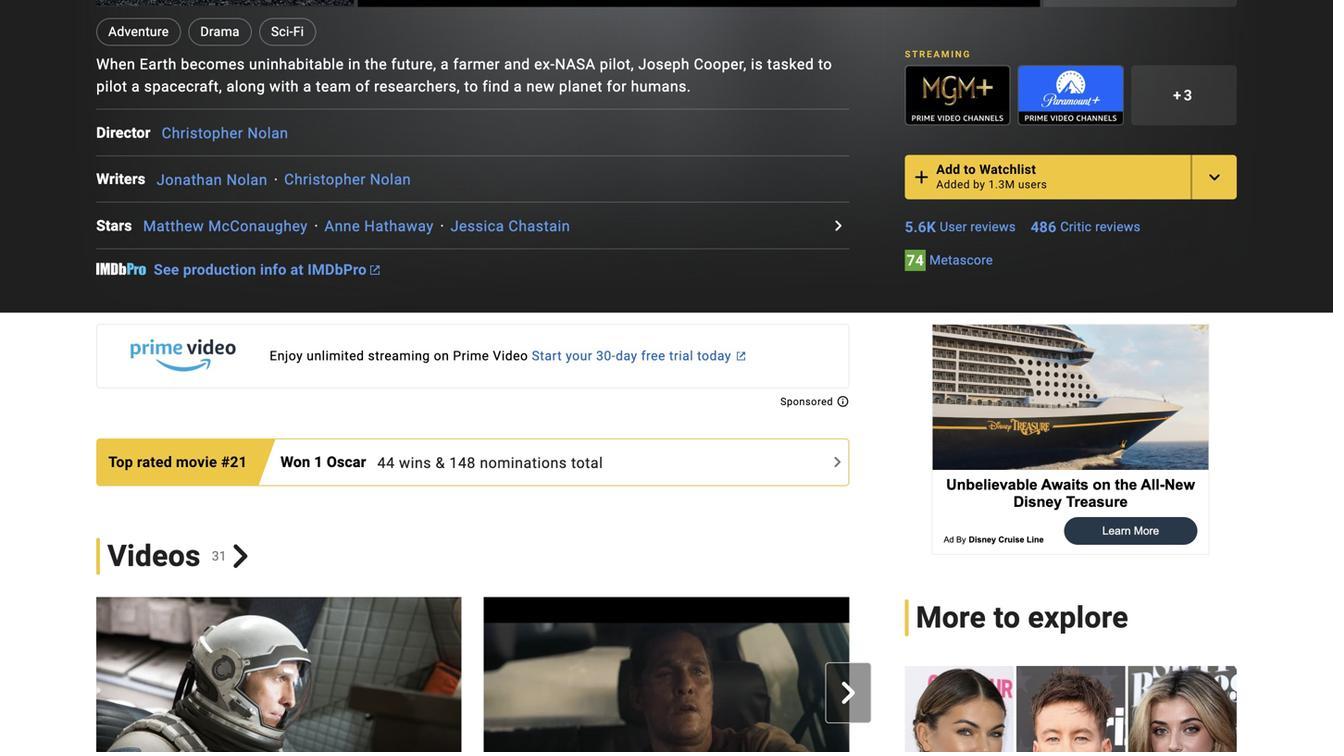 Task type: locate. For each thing, give the bounding box(es) containing it.
sponsored
[[780, 396, 836, 408]]

1 horizontal spatial christopher
[[284, 171, 366, 189]]

explore
[[1028, 601, 1128, 636]]

0 horizontal spatial christopher
[[162, 124, 243, 142]]

drama
[[200, 24, 240, 40]]

74
[[907, 252, 924, 269]]

see more awards and nominations image
[[826, 451, 848, 474]]

christopher nolan button up jonathan nolan
[[162, 124, 289, 142]]

anne hathaway
[[325, 218, 434, 235]]

joseph
[[638, 56, 690, 73]]

christopher nolan button
[[162, 124, 289, 142], [284, 171, 411, 189]]

along
[[226, 78, 265, 96]]

adventure button
[[96, 18, 181, 46]]

when
[[96, 56, 135, 73]]

planet
[[559, 78, 603, 96]]

streaming
[[905, 48, 971, 60]]

group
[[96, 0, 354, 7], [358, 0, 1040, 7], [905, 65, 1011, 125], [1018, 65, 1124, 125], [74, 597, 1237, 753], [96, 597, 462, 753], [484, 597, 849, 753], [871, 597, 1237, 753], [905, 666, 1237, 753]]

start your 30-day free trial today link
[[96, 324, 849, 389]]

2 reviews from the left
[[1095, 219, 1141, 235]]

nasa
[[555, 56, 596, 73]]

+3
[[1173, 86, 1195, 104]]

jessica chastain button
[[450, 218, 570, 235]]

44 wins & 148 nominations total
[[377, 454, 603, 472]]

add to watchlist added by 1.3m users
[[936, 162, 1047, 191]]

christopher nolan
[[162, 124, 289, 142], [284, 171, 411, 189]]

see full cast and crew element
[[96, 122, 162, 144], [96, 168, 157, 190]]

nolan up hathaway
[[370, 171, 411, 189]]

reviews for 486
[[1095, 219, 1141, 235]]

won 1 oscar
[[281, 454, 366, 471]]

to inside add to watchlist added by 1.3m users
[[964, 162, 976, 177]]

0 vertical spatial see full cast and crew element
[[96, 122, 162, 144]]

info
[[260, 261, 287, 279]]

videos
[[107, 539, 201, 574]]

sci-
[[271, 24, 293, 40]]

1 vertical spatial see full cast and crew element
[[96, 168, 157, 190]]

chevron right inline image
[[837, 682, 859, 704]]

find
[[483, 78, 510, 96]]

start your 30-day free trial today
[[532, 349, 731, 364]]

launch inline image
[[370, 266, 380, 275]]

see full cast and crew element containing writers
[[96, 168, 157, 190]]

0 vertical spatial christopher nolan
[[162, 124, 289, 142]]

nominations
[[480, 454, 567, 472]]

see full cast and crew element down director
[[96, 168, 157, 190]]

start
[[532, 349, 562, 364]]

reviews right user
[[971, 219, 1016, 235]]

to down farmer
[[464, 78, 478, 96]]

0 horizontal spatial reviews
[[971, 219, 1016, 235]]

rated
[[137, 454, 172, 471]]

to right tasked
[[818, 56, 832, 73]]

see full cast and crew element up writers
[[96, 122, 162, 144]]

a
[[441, 56, 449, 73], [132, 78, 140, 96], [303, 78, 312, 96], [514, 78, 522, 96]]

5.6k user reviews
[[905, 218, 1016, 236]]

critic
[[1060, 219, 1092, 235]]

jessica
[[450, 218, 504, 235]]

chevron right inline image
[[229, 545, 252, 569]]

1 see full cast and crew element from the top
[[96, 122, 162, 144]]

christopher nolan up anne
[[284, 171, 411, 189]]

matthew
[[143, 218, 204, 235]]

watch on mgm+ image
[[906, 66, 1010, 124]]

0 vertical spatial christopher
[[162, 124, 243, 142]]

5.6k
[[905, 218, 936, 236]]

1.3m
[[989, 178, 1015, 191]]

ex-
[[534, 56, 555, 73]]

chastain
[[509, 218, 570, 235]]

christopher nolan up jonathan nolan
[[162, 124, 289, 142]]

matthew mcconaughey
[[143, 218, 308, 235]]

reviews right critic
[[1095, 219, 1141, 235]]

1 vertical spatial christopher nolan
[[284, 171, 411, 189]]

to
[[818, 56, 832, 73], [464, 78, 478, 96], [964, 162, 976, 177], [994, 601, 1020, 636]]

christopher up anne
[[284, 171, 366, 189]]

a right with
[[303, 78, 312, 96]]

1
[[314, 454, 323, 471]]

1 reviews from the left
[[971, 219, 1016, 235]]

to right more
[[994, 601, 1020, 636]]

anne hathaway button
[[325, 218, 434, 235]]

#21
[[221, 454, 247, 471]]

for
[[607, 78, 627, 96]]

wins
[[399, 454, 431, 472]]

director
[[96, 124, 151, 141]]

christopher
[[162, 124, 243, 142], [284, 171, 366, 189]]

see
[[154, 261, 179, 279]]

nolan up mcconaughey
[[226, 171, 268, 189]]

stars
[[96, 217, 132, 235]]

to up by
[[964, 162, 976, 177]]

jonathan nolan
[[157, 171, 268, 189]]

of
[[356, 78, 370, 96]]

jessica chastain
[[450, 218, 570, 235]]

2 see full cast and crew element from the top
[[96, 168, 157, 190]]

christopher up jonathan nolan
[[162, 124, 243, 142]]

is
[[751, 56, 763, 73]]

editorial image image
[[905, 666, 1237, 753]]

mcconaughey
[[208, 218, 308, 235]]

today
[[697, 349, 731, 364]]

christopher nolan button up anne
[[284, 171, 411, 189]]

christopher nolan for topmost christopher nolan button
[[162, 124, 289, 142]]

trailer #3 image
[[484, 597, 849, 753]]

1 horizontal spatial reviews
[[1095, 219, 1141, 235]]

top
[[108, 454, 133, 471]]

won 1 oscar button
[[281, 451, 377, 474]]

christopher for the bottom christopher nolan button
[[284, 171, 366, 189]]

anne
[[325, 218, 360, 235]]

researchers,
[[374, 78, 460, 96]]

1 vertical spatial christopher
[[284, 171, 366, 189]]

add title to another list image
[[1204, 166, 1226, 188]]

future,
[[391, 56, 436, 73]]

nolan for the bottom christopher nolan button
[[370, 171, 411, 189]]

reviews inside 486 critic reviews
[[1095, 219, 1141, 235]]

farmer
[[453, 56, 500, 73]]

reviews
[[971, 219, 1016, 235], [1095, 219, 1141, 235]]

reviews inside the 5.6k user reviews
[[971, 219, 1016, 235]]

top rated movie #21 button
[[97, 442, 255, 483]]

oscar
[[327, 454, 366, 471]]

by
[[973, 178, 985, 191]]

nolan down with
[[247, 124, 289, 142]]

in
[[348, 56, 361, 73]]



Task type: describe. For each thing, give the bounding box(es) containing it.
+3 button
[[1131, 65, 1237, 125]]

pilot
[[96, 78, 127, 96]]

nolan for topmost christopher nolan button
[[247, 124, 289, 142]]

more to explore
[[916, 601, 1128, 636]]

watch on paramount+ image
[[1019, 66, 1123, 124]]

christopher for topmost christopher nolan button
[[162, 124, 243, 142]]

top rated movie #21
[[108, 454, 247, 471]]

christopher nolan for the bottom christopher nolan button
[[284, 171, 411, 189]]

trial
[[669, 349, 694, 364]]

added
[[936, 178, 970, 191]]

31
[[212, 549, 227, 564]]

matthew mcconaughey in interstellar (2014) image
[[96, 0, 354, 6]]

total
[[571, 454, 603, 472]]

adventure
[[108, 24, 169, 40]]

drama button
[[188, 18, 252, 46]]

and
[[504, 56, 530, 73]]

trailer #1 image
[[871, 597, 1237, 753]]

humans.
[[631, 78, 691, 96]]

see full cast and crew image
[[827, 215, 849, 237]]

44
[[377, 454, 395, 472]]

hathaway
[[364, 218, 434, 235]]

0 vertical spatial christopher nolan button
[[162, 124, 289, 142]]

becomes
[[181, 56, 245, 73]]

add image
[[910, 166, 933, 188]]

cooper,
[[694, 56, 747, 73]]

1 vertical spatial christopher nolan button
[[284, 171, 411, 189]]

stars button
[[96, 215, 143, 237]]

free
[[641, 349, 666, 364]]

spacecraft,
[[144, 78, 222, 96]]

more
[[916, 601, 986, 636]]

30-
[[596, 349, 616, 364]]

jonathan nolan button
[[157, 171, 268, 189]]

a right future,
[[441, 56, 449, 73]]

production
[[183, 261, 256, 279]]

won
[[281, 454, 310, 471]]

a group of explorers make use of a newly discovered wormhole to surpass the limitations on human space travel and conquer the vast distances involved in an interstellar voyage. image
[[358, 0, 1040, 7]]

team
[[316, 78, 351, 96]]

148
[[449, 454, 476, 472]]

trailer #4 image
[[96, 597, 462, 753]]

watch trailer #4 element
[[358, 0, 1040, 7]]

fi
[[293, 24, 304, 40]]

at
[[290, 261, 304, 279]]

sci-fi button
[[259, 18, 316, 46]]

see production info at imdbpro
[[154, 261, 367, 279]]

metascore
[[930, 253, 993, 268]]

add
[[936, 162, 960, 177]]

with
[[269, 78, 299, 96]]

writers
[[96, 170, 145, 188]]

jonathan
[[157, 171, 222, 189]]

see production info at imdbpro button
[[154, 261, 380, 283]]

day
[[616, 349, 638, 364]]

sci-fi
[[271, 24, 304, 40]]

new
[[526, 78, 555, 96]]

earth
[[140, 56, 177, 73]]

reviews for 5.6k
[[971, 219, 1016, 235]]

matthew mcconaughey button
[[143, 218, 308, 235]]

tasked
[[767, 56, 814, 73]]

video player application
[[358, 0, 1040, 7]]

your
[[566, 349, 593, 364]]

486
[[1031, 218, 1057, 236]]

nolan for jonathan nolan button
[[226, 171, 268, 189]]

486 critic reviews
[[1031, 218, 1141, 236]]

a right pilot
[[132, 78, 140, 96]]

user
[[940, 219, 967, 235]]

a right find
[[514, 78, 522, 96]]

74 metascore
[[907, 252, 993, 269]]

users
[[1018, 178, 1047, 191]]

when earth becomes uninhabitable in the future, a farmer and ex-nasa pilot, joseph cooper, is tasked to pilot a spacecraft, along with a team of researchers, to find a new planet for humans.
[[96, 56, 832, 96]]

see full cast and crew element containing director
[[96, 122, 162, 144]]

movie
[[176, 454, 217, 471]]

imdbpro
[[307, 261, 367, 279]]

the
[[365, 56, 387, 73]]

advertisement element
[[932, 324, 1210, 555]]

pilot,
[[600, 56, 634, 73]]

watchlist
[[979, 162, 1036, 177]]



Task type: vqa. For each thing, say whether or not it's contained in the screenshot.
surely
no



